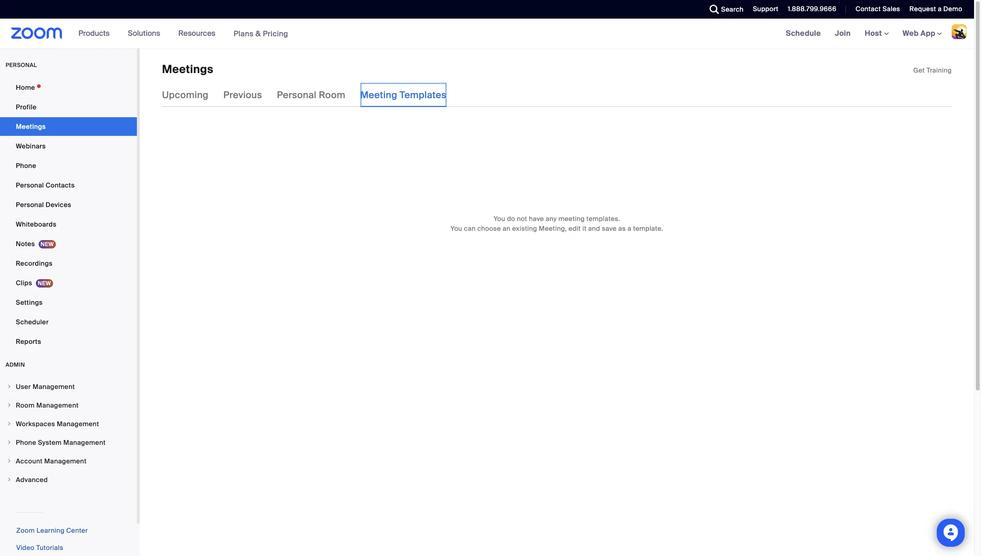 Task type: locate. For each thing, give the bounding box(es) containing it.
do
[[507, 215, 515, 223]]

1.888.799.9666
[[788, 5, 837, 13]]

product information navigation
[[72, 19, 295, 49]]

right image for room
[[7, 403, 12, 408]]

admin menu menu
[[0, 378, 137, 490]]

management
[[33, 383, 75, 391], [36, 401, 79, 410], [57, 420, 99, 428], [63, 439, 106, 447], [44, 457, 86, 466]]

personal inside personal devices link
[[16, 201, 44, 209]]

a right as
[[628, 225, 632, 233]]

0 vertical spatial meetings
[[162, 62, 213, 76]]

3 right image from the top
[[7, 421, 12, 427]]

management up 'advanced' menu item
[[44, 457, 86, 466]]

1 vertical spatial phone
[[16, 439, 36, 447]]

phone inside menu item
[[16, 439, 36, 447]]

workspaces management menu item
[[0, 415, 137, 433]]

right image inside 'advanced' menu item
[[7, 477, 12, 483]]

0 vertical spatial personal
[[277, 89, 317, 101]]

0 horizontal spatial a
[[628, 225, 632, 233]]

learning
[[37, 527, 64, 535]]

scheduler
[[16, 318, 49, 326]]

templates
[[400, 89, 447, 101]]

plans & pricing
[[234, 29, 288, 38]]

zoom
[[16, 527, 35, 535]]

management for account management
[[44, 457, 86, 466]]

solutions button
[[128, 19, 164, 48]]

contact sales link
[[849, 0, 903, 19], [856, 5, 900, 13]]

solutions
[[128, 28, 160, 38]]

management inside menu item
[[36, 401, 79, 410]]

home link
[[0, 78, 137, 97]]

notes link
[[0, 235, 137, 253]]

management up the room management
[[33, 383, 75, 391]]

0 vertical spatial room
[[319, 89, 345, 101]]

management inside 'menu item'
[[44, 457, 86, 466]]

user
[[16, 383, 31, 391]]

banner
[[0, 19, 974, 49]]

5 right image from the top
[[7, 477, 12, 483]]

2 right image from the top
[[7, 403, 12, 408]]

can
[[464, 225, 476, 233]]

meetings
[[162, 62, 213, 76], [16, 122, 46, 131]]

meetings up upcoming
[[162, 62, 213, 76]]

personal
[[277, 89, 317, 101], [16, 181, 44, 190], [16, 201, 44, 209]]

right image for workspaces
[[7, 421, 12, 427]]

phone
[[16, 162, 36, 170], [16, 439, 36, 447]]

whiteboards
[[16, 220, 56, 229]]

0 vertical spatial you
[[494, 215, 505, 223]]

1 phone from the top
[[16, 162, 36, 170]]

phone down webinars
[[16, 162, 36, 170]]

upcoming
[[162, 89, 209, 101]]

devices
[[46, 201, 71, 209]]

personal menu menu
[[0, 78, 137, 352]]

2 vertical spatial personal
[[16, 201, 44, 209]]

phone for phone
[[16, 162, 36, 170]]

tabs of meeting tab list
[[162, 83, 461, 107]]

0 horizontal spatial meetings
[[16, 122, 46, 131]]

personal room
[[277, 89, 345, 101]]

1 right image from the top
[[7, 384, 12, 390]]

personal inside personal contacts link
[[16, 181, 44, 190]]

1 vertical spatial a
[[628, 225, 632, 233]]

workspaces
[[16, 420, 55, 428]]

1 horizontal spatial room
[[319, 89, 345, 101]]

right image inside workspaces management "menu item"
[[7, 421, 12, 427]]

management for room management
[[36, 401, 79, 410]]

phone system management
[[16, 439, 106, 447]]

phone right right icon
[[16, 439, 36, 447]]

webinars link
[[0, 137, 137, 156]]

a left demo
[[938, 5, 942, 13]]

1 horizontal spatial you
[[494, 215, 505, 223]]

1 vertical spatial personal
[[16, 181, 44, 190]]

you left the do
[[494, 215, 505, 223]]

schedule
[[786, 28, 821, 38]]

plans
[[234, 29, 254, 38]]

request a demo link
[[903, 0, 974, 19], [910, 5, 963, 13]]

and
[[588, 225, 600, 233]]

recordings link
[[0, 254, 137, 273]]

right image
[[7, 440, 12, 446]]

edit
[[569, 225, 581, 233]]

phone inside personal menu menu
[[16, 162, 36, 170]]

1.888.799.9666 button
[[781, 0, 839, 19], [788, 5, 837, 13]]

right image inside room management menu item
[[7, 403, 12, 408]]

personal inside tabs of meeting tab list
[[277, 89, 317, 101]]

video tutorials link
[[16, 544, 63, 552]]

0 horizontal spatial room
[[16, 401, 35, 410]]

profile picture image
[[952, 24, 967, 39]]

zoom learning center
[[16, 527, 88, 535]]

you left can
[[451, 225, 462, 233]]

room
[[319, 89, 345, 101], [16, 401, 35, 410]]

right image
[[7, 384, 12, 390], [7, 403, 12, 408], [7, 421, 12, 427], [7, 459, 12, 464], [7, 477, 12, 483]]

management inside "menu item"
[[57, 420, 99, 428]]

webinars
[[16, 142, 46, 150]]

1 vertical spatial room
[[16, 401, 35, 410]]

1 vertical spatial you
[[451, 225, 462, 233]]

user management menu item
[[0, 378, 137, 396]]

account
[[16, 457, 43, 466]]

web
[[903, 28, 919, 38]]

system
[[38, 439, 62, 447]]

a
[[938, 5, 942, 13], [628, 225, 632, 233]]

meetings inside "link"
[[16, 122, 46, 131]]

right image inside the user management menu item
[[7, 384, 12, 390]]

4 right image from the top
[[7, 459, 12, 464]]

personal
[[6, 61, 37, 69]]

right image inside "account management" 'menu item'
[[7, 459, 12, 464]]

0 vertical spatial phone
[[16, 162, 36, 170]]

plans & pricing link
[[234, 29, 288, 38], [234, 29, 288, 38]]

right image for user
[[7, 384, 12, 390]]

management up workspaces management on the bottom left of page
[[36, 401, 79, 410]]

1 vertical spatial meetings
[[16, 122, 46, 131]]

2 phone from the top
[[16, 439, 36, 447]]

0 vertical spatial a
[[938, 5, 942, 13]]

phone system management menu item
[[0, 434, 137, 452]]

meetings up webinars
[[16, 122, 46, 131]]

management down room management menu item
[[57, 420, 99, 428]]



Task type: vqa. For each thing, say whether or not it's contained in the screenshot.
Schedule
yes



Task type: describe. For each thing, give the bounding box(es) containing it.
a inside you do not have any meeting templates. you can choose an existing meeting, edit it and save as a template.
[[628, 225, 632, 233]]

personal contacts link
[[0, 176, 137, 195]]

search
[[721, 5, 744, 14]]

zoom learning center link
[[16, 527, 88, 535]]

an
[[503, 225, 511, 233]]

meetings navigation
[[779, 19, 974, 49]]

management for workspaces management
[[57, 420, 99, 428]]

personal devices link
[[0, 196, 137, 214]]

personal devices
[[16, 201, 71, 209]]

personal contacts
[[16, 181, 75, 190]]

management for user management
[[33, 383, 75, 391]]

app
[[921, 28, 936, 38]]

tutorials
[[36, 544, 63, 552]]

recordings
[[16, 259, 53, 268]]

advanced menu item
[[0, 471, 137, 489]]

0 horizontal spatial you
[[451, 225, 462, 233]]

not
[[517, 215, 527, 223]]

sales
[[883, 5, 900, 13]]

previous
[[223, 89, 262, 101]]

pricing
[[263, 29, 288, 38]]

profile
[[16, 103, 37, 111]]

center
[[66, 527, 88, 535]]

meetings link
[[0, 117, 137, 136]]

1 horizontal spatial a
[[938, 5, 942, 13]]

meeting,
[[539, 225, 567, 233]]

template.
[[633, 225, 663, 233]]

personal for personal devices
[[16, 201, 44, 209]]

templates.
[[587, 215, 620, 223]]

phone link
[[0, 156, 137, 175]]

reports link
[[0, 333, 137, 351]]

scheduler link
[[0, 313, 137, 332]]

phone for phone system management
[[16, 439, 36, 447]]

settings
[[16, 299, 43, 307]]

right image for account
[[7, 459, 12, 464]]

schedule link
[[779, 19, 828, 48]]

admin
[[6, 361, 25, 369]]

existing
[[512, 225, 537, 233]]

you do not have any meeting templates. you can choose an existing meeting, edit it and save as a template.
[[451, 215, 663, 233]]

web app
[[903, 28, 936, 38]]

clips
[[16, 279, 32, 287]]

join link
[[828, 19, 858, 48]]

video
[[16, 544, 34, 552]]

1 horizontal spatial meetings
[[162, 62, 213, 76]]

resources button
[[178, 19, 220, 48]]

request
[[910, 5, 936, 13]]

get training link
[[914, 66, 952, 75]]

contacts
[[46, 181, 75, 190]]

training
[[927, 66, 952, 75]]

personal for personal room
[[277, 89, 317, 101]]

resources
[[178, 28, 215, 38]]

choose
[[477, 225, 501, 233]]

personal for personal contacts
[[16, 181, 44, 190]]

home
[[16, 83, 35, 92]]

reports
[[16, 338, 41, 346]]

any
[[546, 215, 557, 223]]

clips link
[[0, 274, 137, 292]]

products
[[79, 28, 110, 38]]

&
[[256, 29, 261, 38]]

web app button
[[903, 28, 942, 38]]

join
[[835, 28, 851, 38]]

room inside tabs of meeting tab list
[[319, 89, 345, 101]]

advanced
[[16, 476, 48, 484]]

it
[[583, 225, 587, 233]]

room management
[[16, 401, 79, 410]]

whiteboards link
[[0, 215, 137, 234]]

banner containing products
[[0, 19, 974, 49]]

zoom logo image
[[11, 27, 62, 39]]

room inside menu item
[[16, 401, 35, 410]]

meeting templates
[[360, 89, 447, 101]]

get
[[914, 66, 925, 75]]

management down workspaces management "menu item"
[[63, 439, 106, 447]]

account management
[[16, 457, 86, 466]]

settings link
[[0, 293, 137, 312]]

meeting
[[360, 89, 397, 101]]

notes
[[16, 240, 35, 248]]

workspaces management
[[16, 420, 99, 428]]

get training
[[914, 66, 952, 75]]

as
[[618, 225, 626, 233]]

request a demo
[[910, 5, 963, 13]]

host
[[865, 28, 884, 38]]

search button
[[703, 0, 746, 19]]

room management menu item
[[0, 397, 137, 414]]

contact
[[856, 5, 881, 13]]

profile link
[[0, 98, 137, 116]]

products button
[[79, 19, 114, 48]]

account management menu item
[[0, 453, 137, 470]]

demo
[[944, 5, 963, 13]]

save
[[602, 225, 617, 233]]

host button
[[865, 28, 889, 38]]

contact sales
[[856, 5, 900, 13]]

video tutorials
[[16, 544, 63, 552]]

have
[[529, 215, 544, 223]]

support
[[753, 5, 779, 13]]

meeting
[[559, 215, 585, 223]]



